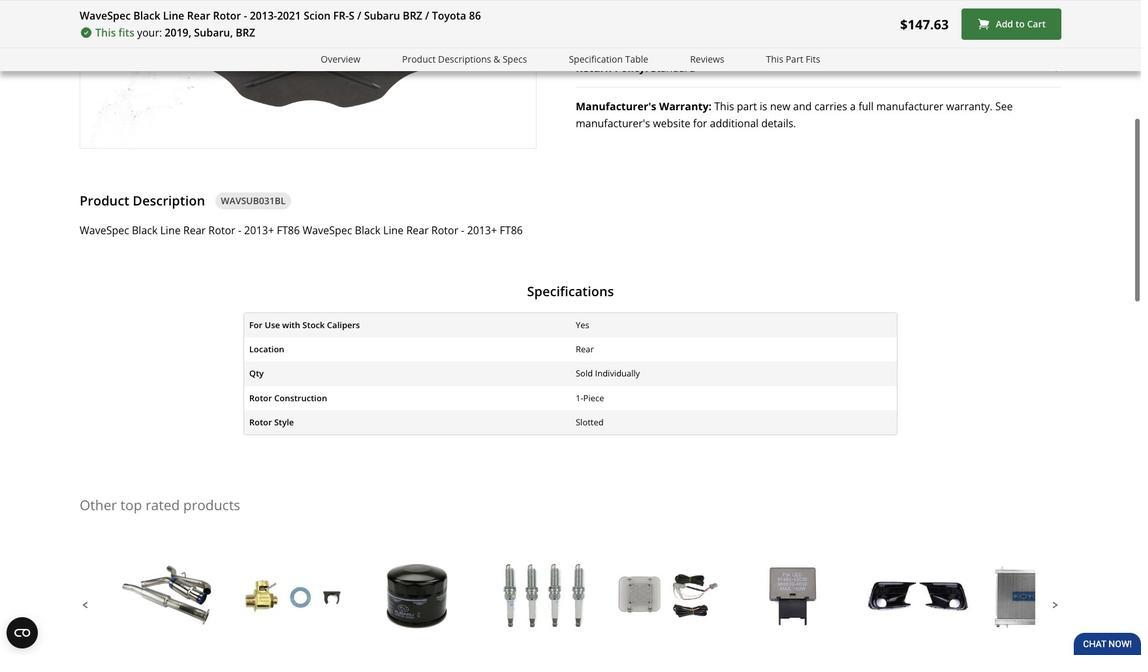Task type: vqa. For each thing, say whether or not it's contained in the screenshot.
Superchargers
no



Task type: describe. For each thing, give the bounding box(es) containing it.
for
[[249, 315, 263, 327]]

specification
[[569, 53, 623, 65]]

wavespec for wavespec black line rear rotor - 2013-2021 scion fr-s / subaru brz / toyota 86
[[80, 8, 131, 23]]

1 2013+ from the left
[[244, 219, 274, 233]]

descriptions
[[438, 53, 491, 65]]

additional
[[710, 112, 759, 126]]

rotor style
[[249, 412, 294, 424]]

website
[[653, 112, 691, 126]]

$147.63
[[901, 15, 949, 33]]

fits
[[119, 25, 135, 40]]

full
[[859, 95, 874, 109]]

rated
[[146, 492, 180, 510]]

part
[[737, 95, 757, 109]]

product descriptions & specs link
[[402, 52, 527, 67]]

new
[[770, 95, 791, 109]]

&
[[494, 53, 500, 65]]

piece
[[584, 388, 604, 399]]

description
[[133, 187, 205, 205]]

qty
[[249, 363, 264, 375]]

return policy:
[[576, 56, 651, 71]]

product for product description
[[80, 187, 129, 205]]

2013-
[[250, 8, 277, 23]]

0 vertical spatial brz
[[403, 8, 423, 23]]

line for 2013-
[[163, 8, 184, 23]]

a
[[850, 95, 856, 109]]

details.
[[762, 112, 797, 126]]

your:
[[137, 25, 162, 40]]

location
[[249, 339, 285, 351]]

this for part
[[715, 95, 734, 109]]

line for 2013+
[[160, 219, 181, 233]]

toyota
[[432, 8, 467, 23]]

86
[[469, 8, 481, 23]]

product for product descriptions & specs
[[402, 53, 436, 65]]

calipers
[[327, 315, 360, 327]]

specification table
[[569, 53, 649, 65]]

rotor construction
[[249, 388, 327, 399]]

manufacturer's warranty:
[[576, 95, 712, 109]]

this fits your: 2019, subaru, brz
[[95, 25, 255, 40]]

for
[[693, 112, 708, 126]]

is
[[760, 95, 768, 109]]

2021
[[277, 8, 301, 23]]

1-
[[576, 388, 584, 399]]

this for fits
[[95, 25, 116, 40]]

subaru
[[364, 8, 400, 23]]

overview link
[[321, 52, 361, 67]]

part
[[786, 53, 804, 65]]

products
[[183, 492, 240, 510]]

table
[[625, 53, 649, 65]]

manufacturer's
[[576, 95, 657, 109]]



Task type: locate. For each thing, give the bounding box(es) containing it.
other top rated products
[[80, 492, 240, 510]]

sold individually
[[576, 363, 640, 375]]

yes
[[576, 315, 590, 327]]

see
[[996, 95, 1013, 109]]

2019,
[[165, 25, 191, 40]]

brz down 2013-
[[236, 25, 255, 40]]

rotor
[[213, 8, 241, 23], [209, 219, 236, 233], [432, 219, 459, 233], [249, 388, 272, 399], [249, 412, 272, 424]]

specification table link
[[569, 52, 649, 67]]

specs
[[503, 53, 527, 65]]

0 horizontal spatial 2013+
[[244, 219, 274, 233]]

slotted
[[576, 412, 604, 424]]

add
[[996, 18, 1014, 30]]

/ right s
[[357, 8, 362, 23]]

0 horizontal spatial brz
[[236, 25, 255, 40]]

2 horizontal spatial -
[[461, 219, 465, 233]]

other
[[80, 492, 117, 510]]

add to cart
[[996, 18, 1046, 30]]

return policy: button
[[576, 45, 1062, 82]]

2 horizontal spatial this
[[766, 53, 784, 65]]

this inside this part is new and carries a full manufacturer warranty. see manufacturer's website for additional details.
[[715, 95, 734, 109]]

1 horizontal spatial /
[[425, 8, 429, 23]]

1 / from the left
[[357, 8, 362, 23]]

cart
[[1028, 18, 1046, 30]]

with
[[282, 315, 300, 327]]

0 horizontal spatial product
[[80, 187, 129, 205]]

scion
[[304, 8, 331, 23]]

open widget image
[[7, 618, 38, 649]]

subaru,
[[194, 25, 233, 40]]

sold
[[576, 363, 593, 375]]

add to cart button
[[962, 8, 1062, 40]]

this for part
[[766, 53, 784, 65]]

brz right subaru
[[403, 8, 423, 23]]

2 ft86 from the left
[[500, 219, 523, 233]]

0 horizontal spatial ft86
[[277, 219, 300, 233]]

0 vertical spatial this
[[95, 25, 116, 40]]

1 horizontal spatial product
[[402, 53, 436, 65]]

reviews
[[690, 53, 725, 65]]

0 horizontal spatial this
[[95, 25, 116, 40]]

product
[[402, 53, 436, 65], [80, 187, 129, 205]]

overview
[[321, 53, 361, 65]]

black
[[133, 8, 160, 23], [132, 219, 158, 233], [355, 219, 381, 233]]

2013+
[[244, 219, 274, 233], [467, 219, 497, 233]]

- for 2013+
[[238, 219, 242, 233]]

fits
[[806, 53, 821, 65]]

policy:
[[615, 56, 649, 71]]

wavespec black line rear rotor - 2013-2021 scion fr-s / subaru brz / toyota 86
[[80, 8, 481, 23]]

reviews link
[[690, 52, 725, 67]]

fr-
[[333, 8, 349, 23]]

ft86
[[277, 219, 300, 233], [500, 219, 523, 233]]

wavespec black line rear rotor - 2013+ ft86 wavespec black line rear rotor - 2013+ ft86
[[80, 219, 523, 233]]

1-piece
[[576, 388, 604, 399]]

this left part
[[766, 53, 784, 65]]

style
[[274, 412, 294, 424]]

1 horizontal spatial -
[[244, 8, 247, 23]]

for use with stock calipers
[[249, 315, 360, 327]]

product description
[[80, 187, 205, 205]]

to
[[1016, 18, 1025, 30]]

return
[[576, 56, 612, 71]]

this part fits
[[766, 53, 821, 65]]

wavespec for wavespec black line rear rotor - 2013+ ft86 wavespec black line rear rotor - 2013+ ft86
[[80, 219, 129, 233]]

warranty.
[[947, 95, 993, 109]]

s
[[349, 8, 355, 23]]

wavespec
[[80, 8, 131, 23], [80, 219, 129, 233], [303, 219, 352, 233]]

specifications
[[527, 278, 614, 296]]

-
[[244, 8, 247, 23], [238, 219, 242, 233], [461, 219, 465, 233]]

0 vertical spatial product
[[402, 53, 436, 65]]

2 / from the left
[[425, 8, 429, 23]]

individually
[[595, 363, 640, 375]]

manufacturer
[[877, 95, 944, 109]]

product left description
[[80, 187, 129, 205]]

carries
[[815, 95, 848, 109]]

0 horizontal spatial -
[[238, 219, 242, 233]]

this
[[95, 25, 116, 40], [766, 53, 784, 65], [715, 95, 734, 109]]

black for wavespec black line rear rotor - 2013-2021 scion fr-s / subaru brz / toyota 86
[[133, 8, 160, 23]]

2 2013+ from the left
[[467, 219, 497, 233]]

1 vertical spatial brz
[[236, 25, 255, 40]]

line
[[163, 8, 184, 23], [160, 219, 181, 233], [383, 219, 404, 233]]

- for 2013-
[[244, 8, 247, 23]]

1 horizontal spatial 2013+
[[467, 219, 497, 233]]

/ left toyota
[[425, 8, 429, 23]]

and
[[794, 95, 812, 109]]

this up additional
[[715, 95, 734, 109]]

this part fits link
[[766, 52, 821, 67]]

stock
[[303, 315, 325, 327]]

manufacturer's
[[576, 112, 651, 126]]

this part is new and carries a full manufacturer warranty. see manufacturer's website for additional details.
[[576, 95, 1013, 126]]

product descriptions & specs
[[402, 53, 527, 65]]

1 vertical spatial this
[[766, 53, 784, 65]]

1 horizontal spatial ft86
[[500, 219, 523, 233]]

1 vertical spatial product
[[80, 187, 129, 205]]

1 horizontal spatial this
[[715, 95, 734, 109]]

use
[[265, 315, 280, 327]]

1 ft86 from the left
[[277, 219, 300, 233]]

black for wavespec black line rear rotor - 2013+ ft86 wavespec black line rear rotor - 2013+ ft86
[[132, 219, 158, 233]]

brz
[[403, 8, 423, 23], [236, 25, 255, 40]]

product left descriptions
[[402, 53, 436, 65]]

top
[[121, 492, 142, 510]]

2 vertical spatial this
[[715, 95, 734, 109]]

wavsub031bl
[[221, 190, 286, 202]]

warranty:
[[659, 95, 712, 109]]

rear
[[187, 8, 210, 23], [183, 219, 206, 233], [406, 219, 429, 233], [576, 339, 594, 351]]

construction
[[274, 388, 327, 399]]

this left fits
[[95, 25, 116, 40]]

0 horizontal spatial /
[[357, 8, 362, 23]]

1 horizontal spatial brz
[[403, 8, 423, 23]]

/
[[357, 8, 362, 23], [425, 8, 429, 23]]



